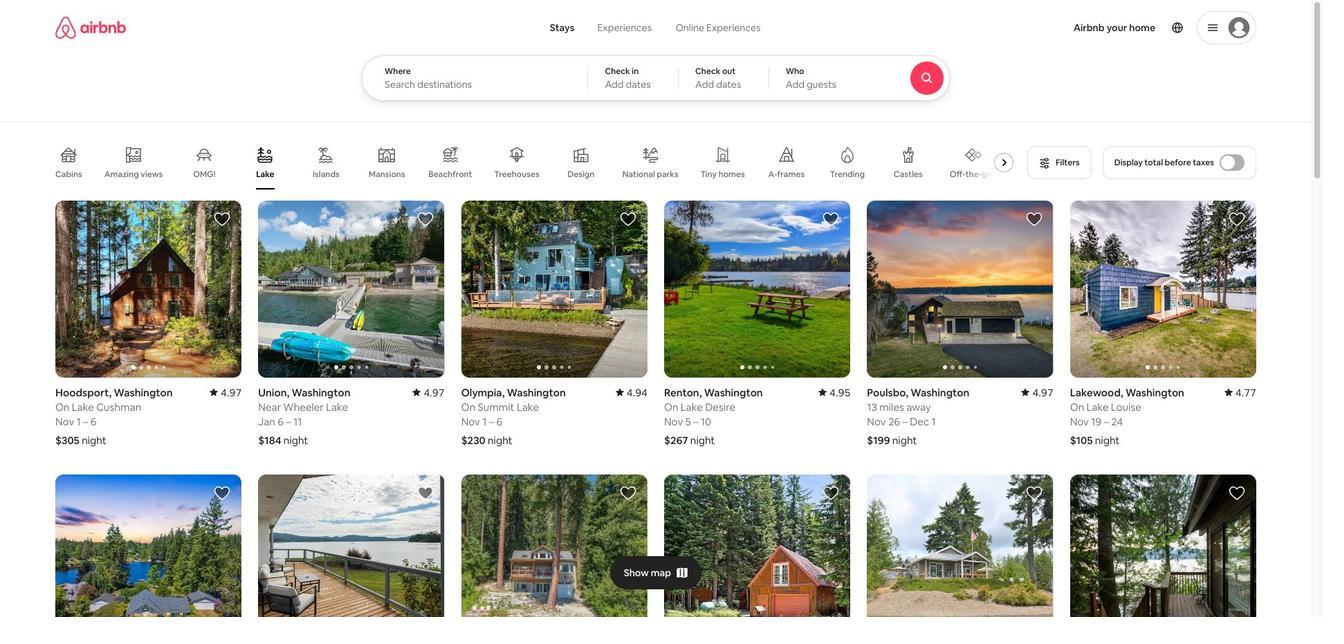 Task type: vqa. For each thing, say whether or not it's contained in the screenshot.
$55 'button'
no



Task type: locate. For each thing, give the bounding box(es) containing it.
lake inside union, washington near wheeler lake jan 6 – 11 $184 night
[[326, 401, 348, 414]]

3 add from the left
[[786, 78, 805, 91]]

$267
[[664, 434, 688, 447]]

0 horizontal spatial 1
[[77, 415, 81, 428]]

frames
[[777, 169, 805, 180]]

experiences right online
[[707, 21, 761, 34]]

1 right the dec at bottom right
[[932, 415, 936, 428]]

4.95 out of 5 average rating image
[[819, 386, 851, 399]]

washington inside 'renton, washington on lake desire nov 5 – 10 $267 night'
[[704, 386, 763, 399]]

lake inside hoodsport, washington on lake cushman nov 1 – 6 $305 night
[[72, 401, 94, 414]]

add down who
[[786, 78, 805, 91]]

night down 26 on the bottom right of page
[[893, 434, 917, 447]]

castles
[[894, 169, 923, 180]]

2 dates from the left
[[716, 78, 741, 91]]

online experiences
[[676, 21, 761, 34]]

0 horizontal spatial add
[[605, 78, 624, 91]]

1 horizontal spatial experiences
[[707, 21, 761, 34]]

– inside poulsbo, washington 13 miles away nov 26 – dec 1 $199 night
[[903, 415, 908, 428]]

6 right jan
[[278, 415, 284, 428]]

6 night from the left
[[1095, 434, 1120, 447]]

– right 5
[[693, 415, 699, 428]]

– inside olympia, washington on summit lake nov 1 – 6 $230 night
[[489, 415, 494, 428]]

– right 26 on the bottom right of page
[[903, 415, 908, 428]]

add down experiences button
[[605, 78, 624, 91]]

– down summit
[[489, 415, 494, 428]]

display total before taxes button
[[1103, 146, 1257, 179]]

on
[[55, 401, 70, 414], [664, 401, 679, 414], [461, 401, 476, 414], [1070, 401, 1085, 414]]

1 horizontal spatial 1
[[482, 415, 487, 428]]

2 horizontal spatial add
[[786, 78, 805, 91]]

nov for on lake desire
[[664, 415, 683, 428]]

washington up summit
[[507, 386, 566, 399]]

2 1 from the left
[[932, 415, 936, 428]]

5 washington from the left
[[507, 386, 566, 399]]

lake up 5
[[681, 401, 703, 414]]

dates inside check out add dates
[[716, 78, 741, 91]]

night inside union, washington near wheeler lake jan 6 – 11 $184 night
[[284, 434, 308, 447]]

on down olympia,
[[461, 401, 476, 414]]

– inside the lakewood, washington on lake louise nov 19 – 24 $105 night
[[1104, 415, 1109, 428]]

hoodsport, washington on lake cushman nov 1 – 6 $305 night
[[55, 386, 173, 447]]

dates down the in
[[626, 78, 651, 91]]

lake
[[256, 169, 274, 180], [72, 401, 94, 414], [326, 401, 348, 414], [681, 401, 703, 414], [517, 401, 539, 414], [1087, 401, 1109, 414]]

3 night from the left
[[690, 434, 715, 447]]

– inside union, washington near wheeler lake jan 6 – 11 $184 night
[[286, 415, 291, 428]]

treehouses
[[494, 169, 540, 180]]

4.97 out of 5 average rating image left olympia,
[[413, 386, 445, 399]]

washington up away
[[911, 386, 970, 399]]

the-
[[966, 169, 982, 180]]

nov up $230
[[461, 415, 480, 428]]

dates inside check in add dates
[[626, 78, 651, 91]]

on inside the lakewood, washington on lake louise nov 19 – 24 $105 night
[[1070, 401, 1085, 414]]

4.77 out of 5 average rating image
[[1225, 386, 1257, 399]]

$199
[[867, 434, 890, 447]]

filters
[[1056, 157, 1080, 168]]

dec
[[910, 415, 929, 428]]

6 down summit
[[497, 415, 503, 428]]

nov down 13
[[867, 415, 886, 428]]

away
[[907, 401, 931, 414]]

national parks
[[623, 169, 679, 180]]

beachfront
[[429, 169, 472, 180]]

total
[[1145, 157, 1163, 168]]

3 on from the left
[[461, 401, 476, 414]]

$184
[[258, 434, 281, 447]]

5 nov from the left
[[1070, 415, 1089, 428]]

experiences inside button
[[598, 21, 652, 34]]

2 4.97 out of 5 average rating image from the left
[[413, 386, 445, 399]]

online experiences link
[[664, 14, 773, 42]]

washington inside the lakewood, washington on lake louise nov 19 – 24 $105 night
[[1126, 386, 1185, 399]]

night right $305
[[82, 434, 106, 447]]

on for on lake cushman
[[55, 401, 70, 414]]

4.97 left union,
[[221, 386, 242, 399]]

2 night from the left
[[284, 434, 308, 447]]

lake inside olympia, washington on summit lake nov 1 – 6 $230 night
[[517, 401, 539, 414]]

1 – from the left
[[83, 415, 88, 428]]

home
[[1130, 21, 1156, 34]]

washington inside hoodsport, washington on lake cushman nov 1 – 6 $305 night
[[114, 386, 173, 399]]

– inside 'renton, washington on lake desire nov 5 – 10 $267 night'
[[693, 415, 699, 428]]

night inside the lakewood, washington on lake louise nov 19 – 24 $105 night
[[1095, 434, 1120, 447]]

2 horizontal spatial 4.97 out of 5 average rating image
[[1022, 386, 1054, 399]]

add to wishlist: snoqualmie pass, washington image
[[823, 485, 840, 502]]

summit
[[478, 401, 515, 414]]

4.97 out of 5 average rating image left union,
[[210, 386, 242, 399]]

add down online experiences
[[696, 78, 714, 91]]

5 night from the left
[[488, 434, 513, 447]]

1 4.97 out of 5 average rating image from the left
[[210, 386, 242, 399]]

– for $230
[[489, 415, 494, 428]]

1 inside olympia, washington on summit lake nov 1 – 6 $230 night
[[482, 415, 487, 428]]

nov inside 'renton, washington on lake desire nov 5 – 10 $267 night'
[[664, 415, 683, 428]]

– down the hoodsport,
[[83, 415, 88, 428]]

– left 11 at the bottom left of the page
[[286, 415, 291, 428]]

2 washington from the left
[[292, 386, 351, 399]]

nov for on summit lake
[[461, 415, 480, 428]]

–
[[83, 415, 88, 428], [286, 415, 291, 428], [693, 415, 699, 428], [903, 415, 908, 428], [489, 415, 494, 428], [1104, 415, 1109, 428]]

1 horizontal spatial 6
[[278, 415, 284, 428]]

night down 11 at the bottom left of the page
[[284, 434, 308, 447]]

lake inside the lakewood, washington on lake louise nov 19 – 24 $105 night
[[1087, 401, 1109, 414]]

– for $184
[[286, 415, 291, 428]]

0 horizontal spatial check
[[605, 66, 630, 77]]

on down the hoodsport,
[[55, 401, 70, 414]]

nov left 5
[[664, 415, 683, 428]]

1 horizontal spatial add
[[696, 78, 714, 91]]

4.97 left olympia,
[[424, 386, 445, 399]]

nov inside olympia, washington on summit lake nov 1 – 6 $230 night
[[461, 415, 480, 428]]

1 washington from the left
[[114, 386, 173, 399]]

add
[[605, 78, 624, 91], [696, 78, 714, 91], [786, 78, 805, 91]]

1 horizontal spatial 4.97 out of 5 average rating image
[[413, 386, 445, 399]]

$230
[[461, 434, 486, 447]]

mansions
[[369, 169, 405, 180]]

louise
[[1111, 401, 1142, 414]]

6 inside hoodsport, washington on lake cushman nov 1 – 6 $305 night
[[91, 415, 97, 428]]

3 – from the left
[[693, 415, 699, 428]]

$305
[[55, 434, 80, 447]]

renton,
[[664, 386, 702, 399]]

2 experiences from the left
[[707, 21, 761, 34]]

2 horizontal spatial 6
[[497, 415, 503, 428]]

night inside hoodsport, washington on lake cushman nov 1 – 6 $305 night
[[82, 434, 106, 447]]

check inside check in add dates
[[605, 66, 630, 77]]

washington up louise
[[1126, 386, 1185, 399]]

group
[[55, 136, 1019, 190], [55, 201, 242, 378], [258, 201, 445, 378], [461, 201, 648, 378], [664, 201, 851, 378], [867, 201, 1054, 378], [1070, 201, 1257, 378], [55, 475, 242, 617], [258, 475, 445, 617], [461, 475, 648, 617], [664, 475, 851, 617], [867, 475, 1054, 617], [1070, 475, 1257, 617]]

4 – from the left
[[903, 415, 908, 428]]

add inside check in add dates
[[605, 78, 624, 91]]

1 4.97 from the left
[[221, 386, 242, 399]]

2 add from the left
[[696, 78, 714, 91]]

check left out
[[696, 66, 721, 77]]

2 check from the left
[[696, 66, 721, 77]]

3 6 from the left
[[497, 415, 503, 428]]

nov for on lake louise
[[1070, 415, 1089, 428]]

1 add from the left
[[605, 78, 624, 91]]

5
[[685, 415, 691, 428]]

1 6 from the left
[[91, 415, 97, 428]]

1 down summit
[[482, 415, 487, 428]]

1 on from the left
[[55, 401, 70, 414]]

1 horizontal spatial 4.97
[[424, 386, 445, 399]]

4 night from the left
[[893, 434, 917, 447]]

6 down cushman at the left of page
[[91, 415, 97, 428]]

washington inside union, washington near wheeler lake jan 6 – 11 $184 night
[[292, 386, 351, 399]]

map
[[651, 567, 671, 579]]

add to wishlist: tahuya, washington image
[[1229, 485, 1246, 502]]

1 check from the left
[[605, 66, 630, 77]]

dates
[[626, 78, 651, 91], [716, 78, 741, 91]]

4.97 out of 5 average rating image
[[210, 386, 242, 399], [413, 386, 445, 399], [1022, 386, 1054, 399]]

night for renton, washington on lake desire nov 5 – 10 $267 night
[[690, 434, 715, 447]]

add to wishlist: leavenworth, washington image
[[620, 485, 637, 502]]

nov inside the lakewood, washington on lake louise nov 19 – 24 $105 night
[[1070, 415, 1089, 428]]

4.97 for poulsbo, washington 13 miles away nov 26 – dec 1 $199 night
[[1033, 386, 1054, 399]]

19
[[1091, 415, 1102, 428]]

0 horizontal spatial 4.97
[[221, 386, 242, 399]]

1 nov from the left
[[55, 415, 74, 428]]

6
[[91, 415, 97, 428], [278, 415, 284, 428], [497, 415, 503, 428]]

– right 19
[[1104, 415, 1109, 428]]

amazing views
[[104, 169, 163, 180]]

2 horizontal spatial 1
[[932, 415, 936, 428]]

display
[[1115, 157, 1143, 168]]

add for check in add dates
[[605, 78, 624, 91]]

10
[[701, 415, 712, 428]]

washington for on lake louise
[[1126, 386, 1185, 399]]

union,
[[258, 386, 289, 399]]

6 for $230
[[497, 415, 503, 428]]

out
[[722, 66, 736, 77]]

2 on from the left
[[664, 401, 679, 414]]

washington up cushman at the left of page
[[114, 386, 173, 399]]

dates for check out add dates
[[716, 78, 741, 91]]

washington
[[114, 386, 173, 399], [292, 386, 351, 399], [704, 386, 763, 399], [911, 386, 970, 399], [507, 386, 566, 399], [1126, 386, 1185, 399]]

on down lakewood,
[[1070, 401, 1085, 414]]

lake inside 'renton, washington on lake desire nov 5 – 10 $267 night'
[[681, 401, 703, 414]]

add to wishlist: olympia, washington image
[[620, 211, 637, 228]]

4.97
[[221, 386, 242, 399], [424, 386, 445, 399], [1033, 386, 1054, 399]]

3 4.97 from the left
[[1033, 386, 1054, 399]]

1 inside hoodsport, washington on lake cushman nov 1 – 6 $305 night
[[77, 415, 81, 428]]

1 horizontal spatial dates
[[716, 78, 741, 91]]

2 – from the left
[[286, 415, 291, 428]]

0 horizontal spatial dates
[[626, 78, 651, 91]]

tiny
[[701, 169, 717, 180]]

olympia,
[[461, 386, 505, 399]]

0 horizontal spatial 6
[[91, 415, 97, 428]]

None search field
[[362, 0, 988, 101]]

add to wishlist: stanwood, washington image
[[214, 485, 231, 502]]

2 4.97 from the left
[[424, 386, 445, 399]]

3 nov from the left
[[867, 415, 886, 428]]

poulsbo, washington 13 miles away nov 26 – dec 1 $199 night
[[867, 386, 970, 447]]

2 6 from the left
[[278, 415, 284, 428]]

add inside check out add dates
[[696, 78, 714, 91]]

nov inside hoodsport, washington on lake cushman nov 1 – 6 $305 night
[[55, 415, 74, 428]]

night
[[82, 434, 106, 447], [284, 434, 308, 447], [690, 434, 715, 447], [893, 434, 917, 447], [488, 434, 513, 447], [1095, 434, 1120, 447]]

1 up $305
[[77, 415, 81, 428]]

on inside hoodsport, washington on lake cushman nov 1 – 6 $305 night
[[55, 401, 70, 414]]

3 washington from the left
[[704, 386, 763, 399]]

check
[[605, 66, 630, 77], [696, 66, 721, 77]]

nov inside poulsbo, washington 13 miles away nov 26 – dec 1 $199 night
[[867, 415, 886, 428]]

4.95
[[830, 386, 851, 399]]

6 – from the left
[[1104, 415, 1109, 428]]

lake down the hoodsport,
[[72, 401, 94, 414]]

on inside olympia, washington on summit lake nov 1 – 6 $230 night
[[461, 401, 476, 414]]

add inside who add guests
[[786, 78, 805, 91]]

2 horizontal spatial 4.97
[[1033, 386, 1054, 399]]

0 horizontal spatial 4.97 out of 5 average rating image
[[210, 386, 242, 399]]

dates down out
[[716, 78, 741, 91]]

lake down lakewood,
[[1087, 401, 1109, 414]]

4 nov from the left
[[461, 415, 480, 428]]

experiences up the in
[[598, 21, 652, 34]]

washington inside olympia, washington on summit lake nov 1 – 6 $230 night
[[507, 386, 566, 399]]

national
[[623, 169, 655, 180]]

night down 24
[[1095, 434, 1120, 447]]

5 – from the left
[[489, 415, 494, 428]]

3 1 from the left
[[482, 415, 487, 428]]

washington inside poulsbo, washington 13 miles away nov 26 – dec 1 $199 night
[[911, 386, 970, 399]]

off-the-grid
[[950, 169, 998, 180]]

6 washington from the left
[[1126, 386, 1185, 399]]

near
[[258, 401, 281, 414]]

1
[[77, 415, 81, 428], [932, 415, 936, 428], [482, 415, 487, 428]]

nov
[[55, 415, 74, 428], [664, 415, 683, 428], [867, 415, 886, 428], [461, 415, 480, 428], [1070, 415, 1089, 428]]

24
[[1112, 415, 1123, 428]]

on for on lake desire
[[664, 401, 679, 414]]

who add guests
[[786, 66, 837, 91]]

on for on summit lake
[[461, 401, 476, 414]]

on inside 'renton, washington on lake desire nov 5 – 10 $267 night'
[[664, 401, 679, 414]]

nov left 19
[[1070, 415, 1089, 428]]

cushman
[[96, 401, 141, 414]]

on down the renton,
[[664, 401, 679, 414]]

0 horizontal spatial experiences
[[598, 21, 652, 34]]

stays tab panel
[[362, 55, 988, 101]]

1 for 4.97
[[77, 415, 81, 428]]

lake right summit
[[517, 401, 539, 414]]

– inside hoodsport, washington on lake cushman nov 1 – 6 $305 night
[[83, 415, 88, 428]]

before
[[1165, 157, 1191, 168]]

display total before taxes
[[1115, 157, 1214, 168]]

check left the in
[[605, 66, 630, 77]]

1 horizontal spatial check
[[696, 66, 721, 77]]

islands
[[313, 169, 340, 180]]

nov up $305
[[55, 415, 74, 428]]

4.97 out of 5 average rating image left lakewood,
[[1022, 386, 1054, 399]]

1 night from the left
[[82, 434, 106, 447]]

6 for $305
[[91, 415, 97, 428]]

night down 10
[[690, 434, 715, 447]]

washington up wheeler
[[292, 386, 351, 399]]

night inside poulsbo, washington 13 miles away nov 26 – dec 1 $199 night
[[893, 434, 917, 447]]

6 inside olympia, washington on summit lake nov 1 – 6 $230 night
[[497, 415, 503, 428]]

omg!
[[193, 169, 216, 180]]

night inside 'renton, washington on lake desire nov 5 – 10 $267 night'
[[690, 434, 715, 447]]

4 washington from the left
[[911, 386, 970, 399]]

experiences button
[[586, 14, 664, 42]]

4 on from the left
[[1070, 401, 1085, 414]]

lake right wheeler
[[326, 401, 348, 414]]

lake right omg!
[[256, 169, 274, 180]]

1 dates from the left
[[626, 78, 651, 91]]

night right $230
[[488, 434, 513, 447]]

1 experiences from the left
[[598, 21, 652, 34]]

3 4.97 out of 5 average rating image from the left
[[1022, 386, 1054, 399]]

night inside olympia, washington on summit lake nov 1 – 6 $230 night
[[488, 434, 513, 447]]

group containing amazing views
[[55, 136, 1019, 190]]

1 1 from the left
[[77, 415, 81, 428]]

washington up desire
[[704, 386, 763, 399]]

2 nov from the left
[[664, 415, 683, 428]]

4.97 left lakewood,
[[1033, 386, 1054, 399]]

check inside check out add dates
[[696, 66, 721, 77]]

taxes
[[1193, 157, 1214, 168]]



Task type: describe. For each thing, give the bounding box(es) containing it.
on for on lake louise
[[1070, 401, 1085, 414]]

washington for 13 miles away
[[911, 386, 970, 399]]

washington for on summit lake
[[507, 386, 566, 399]]

6 inside union, washington near wheeler lake jan 6 – 11 $184 night
[[278, 415, 284, 428]]

show map
[[624, 567, 671, 579]]

cabins
[[55, 169, 82, 180]]

wheeler
[[283, 401, 324, 414]]

4.97 out of 5 average rating image for union, washington near wheeler lake jan 6 – 11 $184 night
[[413, 386, 445, 399]]

your
[[1107, 21, 1127, 34]]

add to wishlist: sooke, canada image
[[417, 485, 434, 502]]

add to wishlist: renton, washington image
[[823, 211, 840, 228]]

tiny homes
[[701, 169, 745, 180]]

trending
[[830, 169, 865, 180]]

add to wishlist: hoodsport, washington image
[[214, 211, 231, 228]]

night for olympia, washington on summit lake nov 1 – 6 $230 night
[[488, 434, 513, 447]]

views
[[141, 169, 163, 180]]

Where field
[[385, 78, 566, 91]]

13
[[867, 401, 877, 414]]

– for $305
[[83, 415, 88, 428]]

add for check out add dates
[[696, 78, 714, 91]]

add to wishlist: poulsbo, washington image
[[1026, 211, 1043, 228]]

off-
[[950, 169, 966, 180]]

poulsbo,
[[867, 386, 909, 399]]

in
[[632, 66, 639, 77]]

a-
[[768, 169, 777, 180]]

guests
[[807, 78, 837, 91]]

nov for 13 miles away
[[867, 415, 886, 428]]

check for check out add dates
[[696, 66, 721, 77]]

who
[[786, 66, 804, 77]]

hoodsport,
[[55, 386, 112, 399]]

washington for on lake desire
[[704, 386, 763, 399]]

night for lakewood, washington on lake louise nov 19 – 24 $105 night
[[1095, 434, 1120, 447]]

– for $105
[[1104, 415, 1109, 428]]

check out add dates
[[696, 66, 741, 91]]

online
[[676, 21, 704, 34]]

profile element
[[795, 0, 1257, 55]]

check in add dates
[[605, 66, 651, 91]]

4.94 out of 5 average rating image
[[616, 386, 648, 399]]

nov for on lake cushman
[[55, 415, 74, 428]]

4.77
[[1236, 386, 1257, 399]]

desire
[[705, 401, 736, 414]]

check for check in add dates
[[605, 66, 630, 77]]

lakewood, washington on lake louise nov 19 – 24 $105 night
[[1070, 386, 1185, 447]]

parks
[[657, 169, 679, 180]]

none search field containing stays
[[362, 0, 988, 101]]

airbnb your home
[[1074, 21, 1156, 34]]

show
[[624, 567, 649, 579]]

lakewood,
[[1070, 386, 1124, 399]]

stays button
[[539, 14, 586, 42]]

grid
[[982, 169, 998, 180]]

4.97 for hoodsport, washington on lake cushman nov 1 – 6 $305 night
[[221, 386, 242, 399]]

renton, washington on lake desire nov 5 – 10 $267 night
[[664, 386, 763, 447]]

26
[[888, 415, 900, 428]]

night for hoodsport, washington on lake cushman nov 1 – 6 $305 night
[[82, 434, 106, 447]]

washington for on lake cushman
[[114, 386, 173, 399]]

airbnb
[[1074, 21, 1105, 34]]

– for $267
[[693, 415, 699, 428]]

show map button
[[610, 556, 702, 590]]

a-frames
[[768, 169, 805, 180]]

add to wishlist: lakewood, washington image
[[1229, 211, 1246, 228]]

4.97 for union, washington near wheeler lake jan 6 – 11 $184 night
[[424, 386, 445, 399]]

4.97 out of 5 average rating image for hoodsport, washington on lake cushman nov 1 – 6 $305 night
[[210, 386, 242, 399]]

miles
[[880, 401, 904, 414]]

washington for near wheeler lake
[[292, 386, 351, 399]]

add to wishlist: shelton, washington image
[[1026, 485, 1043, 502]]

1 inside poulsbo, washington 13 miles away nov 26 – dec 1 $199 night
[[932, 415, 936, 428]]

$105
[[1070, 434, 1093, 447]]

night for union, washington near wheeler lake jan 6 – 11 $184 night
[[284, 434, 308, 447]]

what can we help you find? tab list
[[539, 14, 664, 42]]

11
[[293, 415, 302, 428]]

dates for check in add dates
[[626, 78, 651, 91]]

homes
[[719, 169, 745, 180]]

4.97 out of 5 average rating image for poulsbo, washington 13 miles away nov 26 – dec 1 $199 night
[[1022, 386, 1054, 399]]

– for $199
[[903, 415, 908, 428]]

filters button
[[1028, 146, 1092, 179]]

airbnb your home link
[[1065, 13, 1164, 42]]

where
[[385, 66, 411, 77]]

union, washington near wheeler lake jan 6 – 11 $184 night
[[258, 386, 351, 447]]

lake inside group
[[256, 169, 274, 180]]

stays
[[550, 21, 575, 34]]

4.94
[[627, 386, 648, 399]]

amazing
[[104, 169, 139, 180]]

jan
[[258, 415, 275, 428]]

olympia, washington on summit lake nov 1 – 6 $230 night
[[461, 386, 566, 447]]

1 for 4.94
[[482, 415, 487, 428]]

add to wishlist: union, washington image
[[417, 211, 434, 228]]

design
[[568, 169, 595, 180]]



